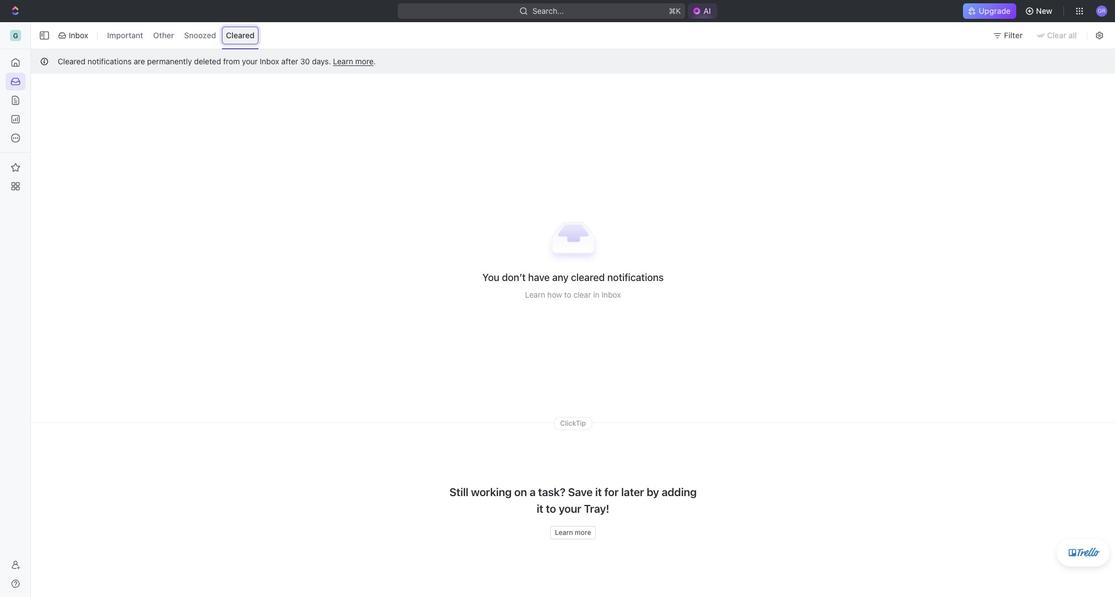 Task type: locate. For each thing, give the bounding box(es) containing it.
learn down have
[[525, 290, 545, 300]]

1 horizontal spatial cleared
[[226, 31, 254, 40]]

a
[[530, 486, 536, 499]]

your down save
[[559, 503, 581, 516]]

1 horizontal spatial learn more link
[[551, 527, 596, 540]]

snoozed
[[184, 31, 216, 40]]

cleared for cleared
[[226, 31, 254, 40]]

0 vertical spatial cleared
[[226, 31, 254, 40]]

notifications
[[88, 57, 132, 66], [607, 272, 664, 284]]

your
[[242, 57, 258, 66], [559, 503, 581, 516]]

any
[[552, 272, 569, 284]]

on
[[514, 486, 527, 499]]

1 vertical spatial to
[[546, 503, 556, 516]]

learn right the days. at top left
[[333, 57, 353, 66]]

clear all
[[1047, 31, 1077, 40]]

notifications right cleared
[[607, 272, 664, 284]]

more
[[355, 57, 374, 66], [575, 529, 591, 537]]

2 horizontal spatial inbox
[[602, 290, 621, 300]]

in
[[593, 290, 600, 300]]

tab list
[[101, 20, 261, 51]]

0 vertical spatial inbox
[[69, 31, 88, 40]]

to inside the still working on a task? save it for later by adding it to your tray!
[[546, 503, 556, 516]]

1 horizontal spatial notifications
[[607, 272, 664, 284]]

1 horizontal spatial to
[[564, 290, 571, 300]]

1 vertical spatial more
[[575, 529, 591, 537]]

0 horizontal spatial inbox
[[69, 31, 88, 40]]

0 horizontal spatial cleared
[[58, 57, 85, 66]]

adding
[[662, 486, 697, 499]]

0 vertical spatial your
[[242, 57, 258, 66]]

to down task?
[[546, 503, 556, 516]]

0 horizontal spatial more
[[355, 57, 374, 66]]

1 horizontal spatial it
[[595, 486, 602, 499]]

learn
[[333, 57, 353, 66], [525, 290, 545, 300], [555, 529, 573, 537]]

to right how
[[564, 290, 571, 300]]

.
[[374, 57, 376, 66]]

0 vertical spatial learn
[[333, 57, 353, 66]]

have
[[528, 272, 550, 284]]

after
[[281, 57, 298, 66]]

filter button
[[989, 27, 1029, 44]]

2 vertical spatial learn
[[555, 529, 573, 537]]

inbox right in
[[602, 290, 621, 300]]

for
[[604, 486, 619, 499]]

still
[[449, 486, 469, 499]]

sidebar navigation
[[0, 22, 31, 598]]

to
[[564, 290, 571, 300], [546, 503, 556, 516]]

are
[[134, 57, 145, 66]]

g
[[13, 31, 18, 40]]

don't
[[502, 272, 526, 284]]

it down task?
[[537, 503, 543, 516]]

g button
[[6, 27, 26, 44]]

inbox
[[69, 31, 88, 40], [260, 57, 279, 66], [602, 290, 621, 300]]

ai button
[[688, 3, 718, 19]]

notifications left are
[[88, 57, 132, 66]]

1 horizontal spatial inbox
[[260, 57, 279, 66]]

more right the days. at top left
[[355, 57, 374, 66]]

2 horizontal spatial learn
[[555, 529, 573, 537]]

it left for
[[595, 486, 602, 499]]

inbox left after
[[260, 57, 279, 66]]

1 vertical spatial notifications
[[607, 272, 664, 284]]

your inside the still working on a task? save it for later by adding it to your tray!
[[559, 503, 581, 516]]

1 vertical spatial your
[[559, 503, 581, 516]]

0 horizontal spatial it
[[537, 503, 543, 516]]

you don't have any cleared notifications
[[482, 272, 664, 284]]

cleared
[[571, 272, 605, 284]]

0 horizontal spatial to
[[546, 503, 556, 516]]

0 horizontal spatial learn
[[333, 57, 353, 66]]

cleared
[[226, 31, 254, 40], [58, 57, 85, 66]]

important
[[107, 31, 143, 40]]

important button
[[103, 27, 147, 44]]

1 horizontal spatial learn
[[525, 290, 545, 300]]

learn how to clear in inbox link
[[525, 290, 621, 300]]

1 vertical spatial cleared
[[58, 57, 85, 66]]

inbox left important
[[69, 31, 88, 40]]

1 horizontal spatial your
[[559, 503, 581, 516]]

it
[[595, 486, 602, 499], [537, 503, 543, 516]]

1 vertical spatial learn
[[525, 290, 545, 300]]

deleted
[[194, 57, 221, 66]]

learn more link right the days. at top left
[[333, 57, 374, 66]]

2 vertical spatial inbox
[[602, 290, 621, 300]]

by
[[647, 486, 659, 499]]

⌘k
[[669, 6, 681, 16]]

cleared inside button
[[226, 31, 254, 40]]

learn more link down the still working on a task? save it for later by adding it to your tray!
[[551, 527, 596, 540]]

more down tray!
[[575, 529, 591, 537]]

your right from
[[242, 57, 258, 66]]

learn more link
[[333, 57, 374, 66], [551, 527, 596, 540]]

learn down the still working on a task? save it for later by adding it to your tray!
[[555, 529, 573, 537]]

0 horizontal spatial learn more link
[[333, 57, 374, 66]]

0 vertical spatial notifications
[[88, 57, 132, 66]]



Task type: vqa. For each thing, say whether or not it's contained in the screenshot.
how
yes



Task type: describe. For each thing, give the bounding box(es) containing it.
from
[[223, 57, 240, 66]]

learn for learn more
[[555, 529, 573, 537]]

learn for learn how to clear in inbox
[[525, 290, 545, 300]]

still working on a task? save it for later by adding it to your tray!
[[449, 486, 697, 516]]

working
[[471, 486, 512, 499]]

you
[[482, 272, 499, 284]]

0 vertical spatial more
[[355, 57, 374, 66]]

gr button
[[1093, 2, 1111, 20]]

filter
[[1004, 31, 1023, 40]]

1 vertical spatial inbox
[[260, 57, 279, 66]]

other
[[153, 31, 174, 40]]

new button
[[1021, 2, 1059, 20]]

all
[[1069, 31, 1077, 40]]

clicktip
[[560, 419, 586, 428]]

1 horizontal spatial more
[[575, 529, 591, 537]]

upgrade link
[[963, 3, 1016, 19]]

cleared for cleared notifications are permanently deleted from your inbox after 30 days. learn more .
[[58, 57, 85, 66]]

clear
[[574, 290, 591, 300]]

later
[[621, 486, 644, 499]]

ai
[[704, 6, 711, 16]]

0 horizontal spatial notifications
[[88, 57, 132, 66]]

0 horizontal spatial your
[[242, 57, 258, 66]]

permanently
[[147, 57, 192, 66]]

gr
[[1098, 7, 1106, 14]]

clear
[[1047, 31, 1067, 40]]

snoozed button
[[180, 27, 220, 44]]

task?
[[538, 486, 566, 499]]

how
[[547, 290, 562, 300]]

learn more
[[555, 529, 591, 537]]

30
[[300, 57, 310, 66]]

days.
[[312, 57, 331, 66]]

cleared button
[[222, 27, 258, 44]]

learn how to clear in inbox
[[525, 290, 621, 300]]

1 vertical spatial learn more link
[[551, 527, 596, 540]]

clear all button
[[1032, 27, 1084, 44]]

0 vertical spatial to
[[564, 290, 571, 300]]

save
[[568, 486, 593, 499]]

0 vertical spatial it
[[595, 486, 602, 499]]

1 vertical spatial it
[[537, 503, 543, 516]]

tray!
[[584, 503, 609, 516]]

tab list containing important
[[101, 20, 261, 51]]

other button
[[149, 27, 178, 44]]

greg robinson's workspace, , element
[[10, 30, 21, 41]]

search...
[[532, 6, 564, 16]]

cleared notifications are permanently deleted from your inbox after 30 days. learn more .
[[58, 57, 376, 66]]

upgrade
[[979, 6, 1011, 16]]

new
[[1036, 6, 1053, 16]]

0 vertical spatial learn more link
[[333, 57, 374, 66]]



